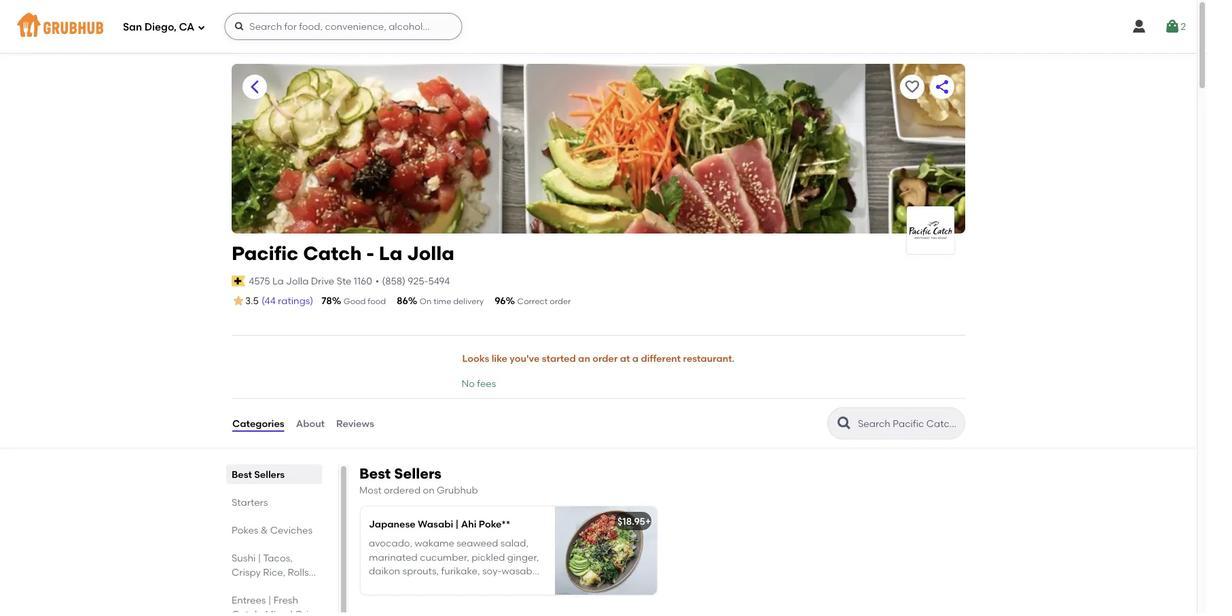 Task type: vqa. For each thing, say whether or not it's contained in the screenshot.


Task type: describe. For each thing, give the bounding box(es) containing it.
& inside pokes & ceviches tab
[[261, 524, 268, 536]]

looks
[[462, 353, 490, 365]]

tacos,
[[263, 552, 293, 564]]

categories button
[[232, 399, 285, 448]]

78
[[322, 295, 332, 307]]

best sellers most ordered on grubhub
[[360, 465, 478, 496]]

cucumber,
[[420, 552, 469, 563]]

share icon image
[[934, 79, 951, 95]]

looks like you've started an order at a different restaurant.
[[462, 353, 735, 365]]

seaweed
[[457, 538, 498, 550]]

2 button
[[1165, 14, 1187, 39]]

sushi
[[464, 579, 487, 591]]

1 horizontal spatial la
[[379, 242, 403, 265]]

| left "ahi" on the bottom of the page
[[456, 519, 459, 530]]

caret left icon image
[[247, 79, 263, 95]]

grubhub
[[437, 485, 478, 496]]

sellers for best sellers most ordered on grubhub
[[394, 465, 442, 483]]

best sellers
[[232, 469, 285, 480]]

ginger,
[[508, 552, 539, 563]]

reviews button
[[336, 399, 375, 448]]

ordered
[[384, 485, 421, 496]]

sprouts,
[[403, 566, 439, 577]]

order inside button
[[593, 353, 618, 365]]

Search Pacific Catch - La Jolla search field
[[857, 418, 961, 431]]

an
[[578, 353, 590, 365]]

mixed
[[265, 609, 293, 614]]

pacific
[[232, 242, 299, 265]]

different
[[641, 353, 681, 365]]

rice,
[[263, 566, 286, 578]]

best for best sellers
[[232, 469, 252, 480]]

ratings)
[[278, 295, 313, 307]]

svg image
[[1165, 18, 1181, 35]]

& inside sushi | tacos, crispy rice, rolls & bowls entrees | fresh catch, mixed gril
[[232, 581, 239, 592]]

catch,
[[232, 609, 263, 614]]

$18.95
[[618, 516, 646, 528]]

1160
[[354, 275, 372, 287]]

ceviches
[[270, 524, 313, 536]]

organic
[[399, 593, 435, 605]]

starters
[[232, 496, 268, 508]]

fresh
[[274, 594, 298, 606]]

soy-
[[482, 566, 502, 577]]

save this restaurant button
[[900, 75, 925, 99]]

0 vertical spatial order
[[550, 297, 571, 306]]

categories
[[232, 418, 285, 429]]

correct order
[[518, 297, 571, 306]]

96
[[495, 295, 506, 307]]

+
[[646, 516, 651, 528]]

restaurant.
[[683, 353, 735, 365]]

3.5
[[245, 295, 259, 307]]

-
[[366, 242, 374, 265]]

good
[[344, 297, 366, 306]]

on
[[423, 485, 435, 496]]

best sellers tab
[[232, 467, 317, 482]]

subscription pass image
[[232, 276, 245, 287]]

greens
[[437, 593, 469, 605]]

at
[[620, 353, 630, 365]]

wakame
[[415, 538, 455, 550]]

japanese
[[369, 519, 416, 530]]

san diego, ca
[[123, 21, 195, 33]]

san
[[123, 21, 142, 33]]

avocado, wakame seaweed salad, marinated cucumber, pickled ginger, daikon sprouts, furikake, soy-wasabi vinaigrette  |  base: ½ sushi rice, ½ mixed organic greens
[[369, 538, 539, 605]]

wasabi
[[418, 519, 453, 530]]

pacific catch - la jolla
[[232, 242, 455, 265]]

jolla inside button
[[286, 275, 309, 287]]

reviews
[[336, 418, 374, 429]]

pacific catch - la jolla logo image
[[907, 207, 955, 254]]

86
[[397, 295, 408, 307]]

ca
[[179, 21, 195, 33]]

crispy
[[232, 566, 261, 578]]

pickled
[[472, 552, 505, 563]]

time
[[434, 297, 451, 306]]

base:
[[427, 579, 451, 591]]

catch
[[303, 242, 362, 265]]

no fees
[[462, 378, 496, 389]]

correct
[[518, 297, 548, 306]]



Task type: locate. For each thing, give the bounding box(es) containing it.
most
[[360, 485, 382, 496]]

la right "4575"
[[272, 275, 284, 287]]

1 vertical spatial jolla
[[286, 275, 309, 287]]

½ down furikake,
[[454, 579, 462, 591]]

| inside avocado, wakame seaweed salad, marinated cucumber, pickled ginger, daikon sprouts, furikake, soy-wasabi vinaigrette  |  base: ½ sushi rice, ½ mixed organic greens
[[421, 579, 424, 591]]

search icon image
[[837, 416, 853, 432]]

marinated
[[369, 552, 418, 563]]

mixed
[[369, 593, 397, 605]]

1 horizontal spatial best
[[360, 465, 391, 483]]

(858)
[[382, 275, 406, 287]]

diego,
[[145, 21, 177, 33]]

wasabi
[[502, 566, 535, 577]]

(858) 925-5494 button
[[382, 274, 450, 288]]

best up most
[[360, 465, 391, 483]]

2
[[1181, 21, 1187, 32]]

| down sprouts,
[[421, 579, 424, 591]]

svg image
[[1132, 18, 1148, 35], [234, 21, 245, 32], [197, 23, 205, 32]]

0 horizontal spatial svg image
[[197, 23, 205, 32]]

order right correct at top
[[550, 297, 571, 306]]

0 horizontal spatial best
[[232, 469, 252, 480]]

2 horizontal spatial svg image
[[1132, 18, 1148, 35]]

4575
[[249, 275, 270, 287]]

½
[[454, 579, 462, 591], [511, 579, 519, 591]]

main navigation navigation
[[0, 0, 1197, 53]]

sellers inside best sellers most ordered on grubhub
[[394, 465, 442, 483]]

1 horizontal spatial ½
[[511, 579, 519, 591]]

japanese wasabi | ahi poke** image
[[555, 507, 657, 595]]

0 horizontal spatial ½
[[454, 579, 462, 591]]

a
[[633, 353, 639, 365]]

&
[[261, 524, 268, 536], [232, 581, 239, 592]]

started
[[542, 353, 576, 365]]

1 horizontal spatial sellers
[[394, 465, 442, 483]]

best for best sellers most ordered on grubhub
[[360, 465, 391, 483]]

jolla up ratings)
[[286, 275, 309, 287]]

$18.95 +
[[618, 516, 651, 528]]

925-
[[408, 275, 428, 287]]

pokes & ceviches
[[232, 524, 313, 536]]

1 vertical spatial order
[[593, 353, 618, 365]]

1 horizontal spatial svg image
[[234, 21, 245, 32]]

sellers up starters tab
[[254, 469, 285, 480]]

½ down wasabi
[[511, 579, 519, 591]]

0 horizontal spatial order
[[550, 297, 571, 306]]

• (858) 925-5494
[[376, 275, 450, 287]]

best inside best sellers most ordered on grubhub
[[360, 465, 391, 483]]

bowls
[[241, 581, 268, 592]]

order
[[550, 297, 571, 306], [593, 353, 618, 365]]

looks like you've started an order at a different restaurant. button
[[462, 344, 736, 374]]

la
[[379, 242, 403, 265], [272, 275, 284, 287]]

| right "sushi"
[[258, 552, 261, 564]]

star icon image
[[232, 294, 245, 308]]

jolla up 5494
[[407, 242, 455, 265]]

Search for food, convenience, alcohol... search field
[[224, 13, 462, 40]]

la inside button
[[272, 275, 284, 287]]

sellers inside tab
[[254, 469, 285, 480]]

delivery
[[453, 297, 484, 306]]

like
[[492, 353, 508, 365]]

0 vertical spatial la
[[379, 242, 403, 265]]

sellers
[[394, 465, 442, 483], [254, 469, 285, 480]]

entrees | fresh catch, mixed gril tab
[[232, 593, 317, 614]]

vinaigrette
[[369, 579, 419, 591]]

japanese wasabi | ahi poke**
[[369, 519, 511, 530]]

1 ½ from the left
[[454, 579, 462, 591]]

you've
[[510, 353, 540, 365]]

entrees
[[232, 594, 266, 606]]

fees
[[477, 378, 496, 389]]

drive
[[311, 275, 334, 287]]

5494
[[428, 275, 450, 287]]

pokes
[[232, 524, 259, 536]]

on time delivery
[[420, 297, 484, 306]]

avocado,
[[369, 538, 413, 550]]

best inside tab
[[232, 469, 252, 480]]

rolls
[[288, 566, 309, 578]]

save this restaurant image
[[905, 79, 921, 95]]

starters tab
[[232, 495, 317, 509]]

on
[[420, 297, 432, 306]]

jolla
[[407, 242, 455, 265], [286, 275, 309, 287]]

1 horizontal spatial order
[[593, 353, 618, 365]]

ste
[[337, 275, 352, 287]]

about
[[296, 418, 325, 429]]

about button
[[295, 399, 326, 448]]

la right -
[[379, 242, 403, 265]]

salad,
[[501, 538, 529, 550]]

4575 la jolla drive ste 1160
[[249, 275, 372, 287]]

sellers for best sellers
[[254, 469, 285, 480]]

| up mixed on the left of the page
[[268, 594, 271, 606]]

4575 la jolla drive ste 1160 button
[[248, 274, 373, 289]]

0 horizontal spatial la
[[272, 275, 284, 287]]

•
[[376, 275, 379, 287]]

good food
[[344, 297, 386, 306]]

daikon
[[369, 566, 400, 577]]

no
[[462, 378, 475, 389]]

(44 ratings)
[[262, 295, 313, 307]]

food
[[368, 297, 386, 306]]

1 horizontal spatial jolla
[[407, 242, 455, 265]]

0 vertical spatial &
[[261, 524, 268, 536]]

sellers up on
[[394, 465, 442, 483]]

0 horizontal spatial sellers
[[254, 469, 285, 480]]

0 horizontal spatial jolla
[[286, 275, 309, 287]]

1 horizontal spatial &
[[261, 524, 268, 536]]

ahi
[[461, 519, 477, 530]]

0 horizontal spatial &
[[232, 581, 239, 592]]

& right "pokes"
[[261, 524, 268, 536]]

poke**
[[479, 519, 511, 530]]

0 vertical spatial jolla
[[407, 242, 455, 265]]

pokes & ceviches tab
[[232, 523, 317, 537]]

order left the 'at'
[[593, 353, 618, 365]]

best
[[360, 465, 391, 483], [232, 469, 252, 480]]

best up starters
[[232, 469, 252, 480]]

1 vertical spatial &
[[232, 581, 239, 592]]

|
[[456, 519, 459, 530], [258, 552, 261, 564], [421, 579, 424, 591], [268, 594, 271, 606]]

1 vertical spatial la
[[272, 275, 284, 287]]

sushi | tacos, crispy rice, rolls & bowls tab
[[232, 551, 317, 592]]

sushi | tacos, crispy rice, rolls & bowls entrees | fresh catch, mixed gril
[[232, 552, 313, 614]]

& down crispy
[[232, 581, 239, 592]]

sushi
[[232, 552, 256, 564]]

furikake,
[[441, 566, 480, 577]]

2 ½ from the left
[[511, 579, 519, 591]]



